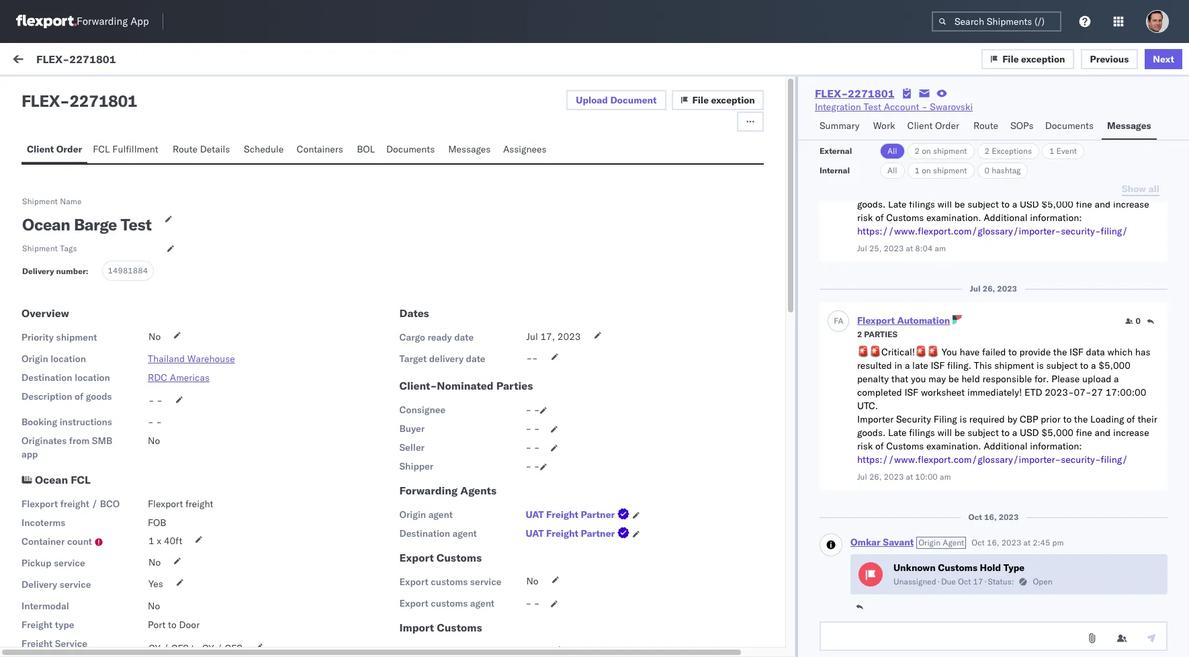 Task type: describe. For each thing, give the bounding box(es) containing it.
2 parties button
[[858, 328, 898, 340]]

customs for export customs
[[437, 551, 482, 565]]

understanding
[[40, 502, 102, 514]]

omkar savant for latent
[[65, 169, 125, 181]]

1 vertical spatial $5,000
[[1099, 360, 1131, 372]]

16, for oct 16, 2023 at 2:45 pm
[[987, 538, 1000, 548]]

all button for 1
[[881, 163, 905, 179]]

oct down the "export customs agent"
[[402, 624, 417, 636]]

pm for we
[[488, 463, 502, 475]]

ocean fcl
[[35, 473, 91, 487]]

sops button
[[1006, 114, 1040, 140]]

commendation report
[[92, 253, 184, 265]]

origin agent
[[400, 509, 453, 521]]

external for external (3)
[[22, 85, 57, 97]]

am inside 🚨🚨critical!🚨🚨 you have failed to provide the isf data which has resulted in a late isf filing. this shipment is subject to a $5,000 penalty that you may be held responsible for. please upload a completed isf worksheet immediately! etd 2023-07-27 17:00:00 utc. importer security filing is required by cbp prior to the loading of their goods. late filings will be subject to a usd $5,000 fine and increase risk of customs examination. additional information: https://www.flexport.com/glossary/importer-security-filing/ jul 26, 2023 at 10:00 am
[[940, 472, 951, 482]]

cargo ready date
[[400, 331, 474, 344]]

service up the "export customs agent"
[[470, 576, 502, 588]]

oct right "agent"
[[972, 538, 985, 548]]

to down by
[[1002, 427, 1010, 439]]

export for export customs service
[[400, 576, 429, 588]]

partner for destination agent
[[581, 528, 615, 540]]

am right i
[[46, 253, 58, 265]]

14981884
[[108, 266, 148, 276]]

2 vertical spatial subject
[[968, 427, 999, 439]]

late
[[913, 360, 929, 372]]

originates
[[22, 435, 67, 447]]

shipment for shipment tags
[[22, 243, 58, 253]]

to right prior
[[1064, 413, 1072, 426]]

agent
[[943, 538, 965, 548]]

flexport. image
[[16, 15, 77, 28]]

2271801 up integration test account - swarovski at top right
[[848, 87, 895, 100]]

export for export customs
[[400, 551, 434, 565]]

customs for service
[[431, 576, 468, 588]]

flex- 458574 for @
[[919, 624, 982, 636]]

1 horizontal spatial isf
[[931, 360, 945, 372]]

uat for origin agent
[[526, 509, 544, 521]]

will inside 🚨🚨critical!🚨🚨 you have failed to provide the isf data which has resulted in a late isf filing. this shipment is subject to a $5,000 penalty that you may be held responsible for. please upload a completed isf worksheet immediately! etd 2023-07-27 17:00:00 utc. importer security filing is required by cbp prior to the loading of their goods. late filings will be subject to a usd $5,000 fine and increase risk of customs examination. additional information: https://www.flexport.com/glossary/importer-security-filing/ jul 26, 2023 at 10:00 am
[[938, 427, 953, 439]]

1 resize handle column header from the left
[[380, 112, 396, 657]]

$5,000 inside loading of their goods. late filings will be subject to a usd $5,000 fine and increase risk of customs examination. additional information:
[[1042, 198, 1074, 210]]

freight service
[[22, 638, 87, 650]]

2 2023, from the top
[[437, 375, 463, 388]]

filing inside 🚨🚨critical!🚨🚨 you have failed to provide the isf data which has resulted in a late isf filing. this shipment is subject to a $5,000 penalty that you may be held responsible for. please upload a completed isf worksheet immediately! etd 2023-07-27 17:00:00 utc. importer security filing is required by cbp prior to the loading of their goods. late filings will be subject to a usd $5,000 fine and increase risk of customs examination. additional information: https://www.flexport.com/glossary/importer-security-filing/ jul 26, 2023 at 10:00 am
[[934, 413, 958, 426]]

1 2:44 from the top
[[465, 550, 486, 562]]

0 horizontal spatial file
[[693, 94, 709, 106]]

fob
[[148, 517, 166, 529]]

(3) inside button
[[59, 85, 77, 97]]

0 hashtag
[[985, 165, 1021, 175]]

0 vertical spatial file exception
[[1003, 53, 1066, 65]]

work for related
[[950, 116, 967, 126]]

1 cfs from the left
[[171, 643, 189, 655]]

1 vertical spatial be
[[949, 373, 960, 385]]

1 horizontal spatial exception
[[1022, 53, 1066, 65]]

2 cfs from the left
[[225, 643, 243, 655]]

2 2:44 from the top
[[465, 624, 486, 636]]

pdt for @
[[505, 624, 522, 636]]

may inside 🚨🚨critical!🚨🚨 you have failed to provide the isf data which has resulted in a late isf filing. this shipment is subject to a $5,000 penalty that you may be held responsible for. please upload a completed isf worksheet immediately! etd 2023-07-27 17:00:00 utc. importer security filing is required by cbp prior to the loading of their goods. late filings will be subject to a usd $5,000 fine and increase risk of customs examination. additional information: https://www.flexport.com/glossary/importer-security-filing/ jul 26, 2023 at 10:00 am
[[929, 373, 947, 385]]

pickup
[[22, 557, 51, 569]]

late inside loading of their goods. late filings will be subject to a usd $5,000 fine and increase risk of customs examination. additional information:
[[889, 198, 907, 210]]

required
[[970, 413, 1005, 426]]

2 oct 26, 2023, 2:45 pm pdt from the top
[[402, 463, 522, 475]]

- inside integration test account - swarovski link
[[922, 101, 928, 113]]

shipment inside 🚨🚨critical!🚨🚨 you have failed to provide the isf data which has resulted in a late isf filing. this shipment is subject to a $5,000 penalty that you may be held responsible for. please upload a completed isf worksheet immediately! etd 2023-07-27 17:00:00 utc. importer security filing is required by cbp prior to the loading of their goods. late filings will be subject to a usd $5,000 fine and increase risk of customs examination. additional information: https://www.flexport.com/glossary/importer-security-filing/ jul 26, 2023 at 10:00 am
[[995, 360, 1035, 372]]

458574 for we
[[947, 463, 982, 475]]

unknown customs hold type
[[894, 562, 1025, 574]]

26, down the "export customs agent"
[[420, 624, 434, 636]]

0 horizontal spatial test
[[121, 214, 152, 235]]

loading inside 🚨🚨critical!🚨🚨 you have failed to provide the isf data which has resulted in a late isf filing. this shipment is subject to a $5,000 penalty that you may be held responsible for. please upload a completed isf worksheet immediately! etd 2023-07-27 17:00:00 utc. importer security filing is required by cbp prior to the loading of their goods. late filings will be subject to a usd $5,000 fine and increase risk of customs examination. additional information: https://www.flexport.com/glossary/importer-security-filing/ jul 26, 2023 at 10:00 am
[[1091, 413, 1125, 426]]

2 https://www.flexport.com/glossary/importer-security-filing/ link from the top
[[858, 454, 1129, 466]]

1 horizontal spatial delay
[[176, 374, 201, 387]]

a down by
[[1013, 427, 1018, 439]]

3 458574 from the top
[[947, 375, 982, 388]]

flexport for flexport freight
[[148, 498, 183, 510]]

origin for origin location
[[22, 353, 48, 365]]

shipment tags
[[22, 243, 77, 253]]

parties
[[497, 379, 533, 393]]

2271801 down forwarding app 'link'
[[69, 52, 116, 66]]

import customs
[[400, 621, 482, 635]]

route for route
[[974, 120, 999, 132]]

partner for origin agent
[[581, 509, 615, 521]]

0 vertical spatial delivery
[[429, 353, 464, 365]]

2023 inside 🚨🚨critical!🚨🚨 you have failed to provide the isf data which has resulted in a late isf filing. this shipment is subject to a $5,000 penalty that you may be held responsible for. please upload a completed isf worksheet immediately! etd 2023-07-27 17:00:00 utc. importer security filing is required by cbp prior to the loading of their goods. late filings will be subject to a usd $5,000 fine and increase risk of customs examination. additional information: https://www.flexport.com/glossary/importer-security-filing/ jul 26, 2023 at 10:00 am
[[884, 472, 904, 482]]

documents for the leftmost documents "button"
[[386, 143, 435, 155]]

a down the data
[[1092, 360, 1097, 372]]

0 button
[[1126, 316, 1141, 327]]

pm for whatever
[[488, 301, 502, 313]]

client for right client order button
[[908, 120, 933, 132]]

update
[[140, 502, 170, 514]]

customs for agent
[[431, 598, 468, 610]]

penalty
[[858, 373, 889, 385]]

savant up exception: warehouse devan delay
[[96, 351, 125, 363]]

pm for @
[[488, 624, 502, 636]]

subject inside loading of their goods. late filings will be subject to a usd $5,000 fine and increase risk of customs examination. additional information:
[[968, 198, 999, 210]]

container
[[22, 536, 65, 548]]

oct down target
[[402, 375, 417, 388]]

freight type
[[22, 619, 74, 631]]

thailand warehouse link
[[148, 353, 235, 365]]

latent messaging
[[40, 192, 115, 204]]

for.
[[1035, 373, 1050, 385]]

16, for oct 16, 2023
[[985, 512, 997, 522]]

their inside 🚨🚨critical!🚨🚨 you have failed to provide the isf data which has resulted in a late isf filing. this shipment is subject to a $5,000 penalty that you may be held responsible for. please upload a completed isf worksheet immediately! etd 2023-07-27 17:00:00 utc. importer security filing is required by cbp prior to the loading of their goods. late filings will be subject to a usd $5,000 fine and increase risk of customs examination. additional information: https://www.flexport.com/glossary/importer-security-filing/ jul 26, 2023 at 10:00 am
[[1138, 413, 1158, 426]]

overview
[[22, 307, 69, 320]]

completed
[[858, 387, 903, 399]]

risk inside loading of their goods. late filings will be subject to a usd $5,000 fine and increase risk of customs examination. additional information:
[[858, 212, 873, 224]]

exception: for exception: (air recovery) schedule delay
[[43, 549, 90, 561]]

my work
[[13, 52, 73, 71]]

will inside loading of their goods. late filings will be subject to a usd $5,000 fine and increase risk of customs examination. additional information:
[[938, 198, 953, 210]]

2 horizontal spatial the
[[1075, 413, 1089, 426]]

agent for origin agent
[[429, 509, 453, 521]]

1 security from the top
[[897, 185, 932, 197]]

2023-
[[1045, 387, 1075, 399]]

work for my
[[38, 52, 73, 71]]

savant up messaging
[[96, 169, 125, 181]]

0 horizontal spatial messages button
[[443, 137, 498, 163]]

oct down destination agent
[[402, 550, 417, 562]]

destination for destination agent
[[400, 528, 450, 540]]

1 filing/ from the top
[[1102, 225, 1129, 237]]

partnership.
[[40, 415, 93, 427]]

0 horizontal spatial /
[[92, 498, 98, 510]]

jul for jul 26, 2023
[[971, 284, 981, 294]]

account
[[884, 101, 920, 113]]

0 vertical spatial test
[[864, 101, 882, 113]]

shipment up 1 on shipment
[[934, 146, 968, 156]]

service for no
[[54, 557, 85, 569]]

2 cy from the left
[[202, 643, 214, 655]]

2 vertical spatial isf
[[905, 387, 919, 399]]

internal for internal
[[820, 165, 850, 175]]

related work item/shipment
[[920, 116, 1025, 126]]

delivery inside we are notifying often occurs when this may impact your shipment's final delivery understanding and will update you with the possible.
[[201, 489, 234, 501]]

warehouse for exception:
[[93, 374, 143, 387]]

description
[[22, 391, 72, 403]]

buyer
[[400, 423, 425, 435]]

increase inside 🚨🚨critical!🚨🚨 you have failed to provide the isf data which has resulted in a late isf filing. this shipment is subject to a $5,000 penalty that you may be held responsible for. please upload a completed isf worksheet immediately! etd 2023-07-27 17:00:00 utc. importer security filing is required by cbp prior to the loading of their goods. late filings will be subject to a usd $5,000 fine and increase risk of customs examination. additional information: https://www.flexport.com/glossary/importer-security-filing/ jul 26, 2023 at 10:00 am
[[1114, 427, 1150, 439]]

schedule inside exception: (air recovery) schedule delay
[[164, 549, 206, 561]]

at for jul 25, 2023 at 8:04 am
[[906, 243, 914, 253]]

booking
[[22, 416, 57, 428]]

customs for import customs
[[437, 621, 482, 635]]

all for 1
[[888, 165, 898, 175]]

parties
[[865, 329, 898, 339]]

2 vertical spatial $5,000
[[1042, 427, 1074, 439]]

increase inside loading of their goods. late filings will be subject to a usd $5,000 fine and increase risk of customs examination. additional information:
[[1114, 198, 1150, 210]]

occurs
[[65, 475, 94, 487]]

1 https://www.flexport.com/glossary/importer-security-filing/ link from the top
[[858, 225, 1129, 237]]

loading of their goods. late filings will be subject to a usd $5,000 fine and increase risk of customs examination. additional information:
[[858, 185, 1158, 224]]

which
[[1108, 346, 1133, 358]]

shipment for shipment name
[[22, 196, 58, 206]]

2 horizontal spatial /
[[217, 643, 222, 655]]

- - for seller
[[526, 442, 540, 454]]

my
[[13, 52, 35, 71]]

location for destination location
[[75, 372, 110, 384]]

yes
[[149, 578, 163, 590]]

due
[[942, 577, 956, 587]]

all for 2
[[888, 146, 898, 156]]

0 vertical spatial 2:45
[[465, 375, 486, 388]]

swarovski
[[931, 101, 973, 113]]

3:30
[[465, 301, 486, 313]]

2 resize handle column header from the left
[[638, 112, 655, 657]]

jul 26, 2023
[[971, 284, 1018, 294]]

0 horizontal spatial exception
[[712, 94, 756, 106]]

comment
[[40, 132, 82, 144]]

a inside loading of their goods. late filings will be subject to a usd $5,000 fine and increase risk of customs examination. additional information:
[[1013, 198, 1018, 210]]

with inside with this contract partnership.
[[141, 401, 160, 413]]

5 458574 from the top
[[947, 550, 982, 562]]

commendation
[[92, 253, 156, 265]]

savant up (air at the bottom left of page
[[96, 526, 125, 538]]

26, down target
[[420, 375, 434, 388]]

containers
[[297, 143, 343, 155]]

container count
[[22, 536, 92, 548]]

security inside 🚨🚨critical!🚨🚨 you have failed to provide the isf data which has resulted in a late isf filing. this shipment is subject to a $5,000 penalty that you may be held responsible for. please upload a completed isf worksheet immediately! etd 2023-07-27 17:00:00 utc. importer security filing is required by cbp prior to the loading of their goods. late filings will be subject to a usd $5,000 fine and increase risk of customs examination. additional information: https://www.flexport.com/glossary/importer-security-filing/ jul 26, 2023 at 10:00 am
[[897, 413, 932, 426]]

f
[[834, 316, 839, 326]]

rdc americas
[[148, 372, 210, 384]]

🚨🚨critical!🚨🚨
[[858, 346, 940, 358]]

omkar savant for i
[[65, 230, 125, 242]]

this inside we are notifying often occurs when this may impact your shipment's final delivery understanding and will update you with the possible.
[[40, 489, 56, 501]]

1 vertical spatial flex-2271801
[[815, 87, 895, 100]]

a
[[839, 316, 844, 326]]

goods. inside loading of their goods. late filings will be subject to a usd $5,000 fine and increase risk of customs examination. additional information:
[[858, 198, 886, 210]]

0 vertical spatial messages
[[1108, 120, 1152, 132]]

26, up 1366815
[[983, 284, 996, 294]]

2 vertical spatial 2:45
[[1033, 538, 1051, 548]]

delivery for delivery number :
[[22, 266, 54, 276]]

with this contract partnership.
[[40, 401, 216, 427]]

internal for internal (0)
[[90, 85, 123, 97]]

2271801 down import work button
[[70, 91, 137, 111]]

to right port
[[168, 619, 177, 631]]

all button for 2
[[881, 143, 905, 159]]

internal (0) button
[[85, 79, 151, 106]]

to right failed on the bottom of the page
[[1009, 346, 1018, 358]]

26, down "seller"
[[420, 463, 434, 475]]

great
[[78, 401, 100, 413]]

external (3)
[[22, 85, 77, 97]]

import work button
[[95, 43, 159, 79]]

to down the data
[[1081, 360, 1089, 372]]

flex - 2271801
[[22, 91, 137, 111]]

1 for 1 event
[[1050, 146, 1055, 156]]

etd
[[1025, 387, 1043, 399]]

savant down the internal (0) 'button' at left
[[96, 109, 125, 121]]

2 pm from the top
[[488, 375, 502, 388]]

upload
[[576, 94, 608, 106]]

port to door
[[148, 619, 200, 631]]

shipment down whatever
[[56, 331, 97, 344]]

4 pm from the top
[[488, 550, 502, 562]]

omkar savant origin agent
[[851, 536, 965, 549]]

2 oct 26, 2023, 2:44 pm pdt from the top
[[402, 624, 522, 636]]

are
[[56, 462, 70, 474]]

work inside import work button
[[131, 55, 153, 67]]

when
[[96, 475, 119, 487]]

4 2023, from the top
[[437, 550, 463, 562]]

have
[[960, 346, 980, 358]]

1 horizontal spatial messages button
[[1102, 114, 1157, 140]]

americas
[[170, 372, 210, 384]]

additional inside 🚨🚨critical!🚨🚨 you have failed to provide the isf data which has resulted in a late isf filing. this shipment is subject to a $5,000 penalty that you may be held responsible for. please upload a completed isf worksheet immediately! etd 2023-07-27 17:00:00 utc. importer security filing is required by cbp prior to the loading of their goods. late filings will be subject to a usd $5,000 fine and increase risk of customs examination. additional information: https://www.flexport.com/glossary/importer-security-filing/ jul 26, 2023 at 10:00 am
[[984, 440, 1028, 452]]

2 for on shipment
[[915, 146, 920, 156]]

will inside we are notifying often occurs when this may impact your shipment's final delivery understanding and will update you with the possible.
[[123, 502, 138, 514]]

0 vertical spatial client order
[[908, 120, 960, 132]]

filings inside loading of their goods. late filings will be subject to a usd $5,000 fine and increase risk of customs examination. additional information:
[[910, 198, 936, 210]]

savant right the type
[[96, 613, 125, 626]]

- - for export customs agent
[[526, 598, 540, 610]]

utc.
[[858, 400, 879, 412]]

2 vertical spatial be
[[955, 427, 966, 439]]

integration
[[815, 101, 862, 113]]

name
[[60, 196, 82, 206]]

am right 8:04
[[935, 243, 946, 253]]

in
[[895, 360, 903, 372]]

customs for unknown customs hold type
[[939, 562, 978, 574]]

date for target delivery date
[[466, 353, 486, 365]]

0 vertical spatial the
[[1054, 346, 1068, 358]]

instructions
[[60, 416, 112, 428]]

with inside we are notifying often occurs when this may impact your shipment's final delivery understanding and will update you with the possible.
[[190, 502, 208, 514]]

jul for jul 25, 2023 at 8:04 am
[[858, 243, 868, 253]]

your
[[110, 489, 129, 501]]

2 inside 'button'
[[858, 329, 863, 339]]

may inside we are notifying often occurs when this may impact your shipment's final delivery understanding and will update you with the possible.
[[59, 489, 76, 501]]

2023 for jul 17, 2023
[[558, 331, 581, 343]]

previous
[[1091, 53, 1130, 65]]

1 vertical spatial 2:45
[[465, 463, 486, 475]]

0 vertical spatial isf
[[1070, 346, 1084, 358]]

savant up 'notifying'
[[96, 439, 125, 451]]

2 horizontal spatial is
[[1037, 360, 1044, 372]]

app
[[131, 15, 149, 28]]

event
[[1057, 146, 1078, 156]]

2023 for jul 26, 2023
[[998, 284, 1018, 294]]

0 horizontal spatial client order
[[27, 143, 82, 155]]

unassigned
[[894, 577, 937, 587]]

by
[[1008, 413, 1018, 426]]

Search Shipments (/) text field
[[932, 11, 1062, 32]]

origin for origin agent
[[400, 509, 426, 521]]

uat freight partner link for destination agent
[[526, 527, 633, 540]]

responsible
[[983, 373, 1033, 385]]

and inside 🚨🚨critical!🚨🚨 you have failed to provide the isf data which has resulted in a late isf filing. this shipment is subject to a $5,000 penalty that you may be held responsible for. please upload a completed isf worksheet immediately! etd 2023-07-27 17:00:00 utc. importer security filing is required by cbp prior to the loading of their goods. late filings will be subject to a usd $5,000 fine and increase risk of customs examination. additional information: https://www.flexport.com/glossary/importer-security-filing/ jul 26, 2023 at 10:00 am
[[1095, 427, 1111, 439]]

1 horizontal spatial documents button
[[1040, 114, 1102, 140]]

3 flex- 458574 from the top
[[919, 375, 982, 388]]

security filing
[[897, 185, 958, 197]]

2 vertical spatial agent
[[470, 598, 495, 610]]

1 horizontal spatial file
[[1003, 53, 1020, 65]]

1 vertical spatial messages
[[449, 143, 491, 155]]

2 parties
[[858, 329, 898, 339]]

examination. inside 🚨🚨critical!🚨🚨 you have failed to provide the isf data which has resulted in a late isf filing. this shipment is subject to a $5,000 penalty that you may be held responsible for. please upload a completed isf worksheet immediately! etd 2023-07-27 17:00:00 utc. importer security filing is required by cbp prior to the loading of their goods. late filings will be subject to a usd $5,000 fine and increase risk of customs examination. additional information: https://www.flexport.com/glossary/importer-security-filing/ jul 26, 2023 at 10:00 am
[[927, 440, 982, 452]]

@
[[40, 637, 48, 649]]

27
[[1092, 387, 1104, 399]]

a up partnership. on the left of the page
[[71, 401, 76, 413]]

route button
[[969, 114, 1006, 140]]

omkar savant for we
[[65, 439, 125, 451]]

flex- 1366815
[[919, 301, 988, 313]]

oct up cargo
[[402, 301, 417, 313]]



Task type: vqa. For each thing, say whether or not it's contained in the screenshot.
1st •
no



Task type: locate. For each thing, give the bounding box(es) containing it.
1 horizontal spatial import
[[400, 621, 434, 635]]

2 vertical spatial at
[[1024, 538, 1031, 548]]

0 horizontal spatial with
[[141, 401, 160, 413]]

1 all from the top
[[888, 146, 898, 156]]

customs up due
[[939, 562, 978, 574]]

oct 26, 2023, 2:44 pm pdt up export customs service
[[402, 550, 522, 562]]

oct down "seller"
[[402, 463, 417, 475]]

cargo
[[400, 331, 425, 344]]

0 vertical spatial this
[[162, 401, 178, 413]]

no for export customs service
[[527, 575, 539, 588]]

work inside work button
[[874, 120, 896, 132]]

2 uat from the top
[[526, 528, 544, 540]]

forwarding agents
[[400, 484, 497, 497]]

458574 right 10:00
[[947, 463, 982, 475]]

additional inside loading of their goods. late filings will be subject to a usd $5,000 fine and increase risk of customs examination. additional information:
[[984, 212, 1028, 224]]

dates
[[400, 307, 429, 320]]

and inside loading of their goods. late filings will be subject to a usd $5,000 fine and increase risk of customs examination. additional information:
[[1095, 198, 1111, 210]]

1 their from the top
[[1138, 185, 1158, 197]]

2 filing/ from the top
[[1102, 454, 1129, 466]]

1 vertical spatial all button
[[881, 163, 905, 179]]

location for origin location
[[51, 353, 86, 365]]

0 vertical spatial delay
[[176, 374, 201, 387]]

work down swarovski
[[950, 116, 967, 126]]

location up goods
[[75, 372, 110, 384]]

final
[[180, 489, 199, 501]]

2 omkar savant from the top
[[65, 169, 125, 181]]

1 vertical spatial delay
[[40, 563, 66, 575]]

2 https://www.flexport.com/glossary/importer- from the top
[[858, 454, 1062, 466]]

2 increase from the top
[[1114, 427, 1150, 439]]

information:
[[1031, 212, 1083, 224], [1031, 440, 1083, 452]]

0 vertical spatial agent
[[429, 509, 453, 521]]

export up import customs
[[400, 598, 429, 610]]

export for export customs agent
[[400, 598, 429, 610]]

delivery number :
[[22, 266, 88, 276]]

security- inside 🚨🚨critical!🚨🚨 you have failed to provide the isf data which has resulted in a late isf filing. this shipment is subject to a $5,000 penalty that you may be held responsible for. please upload a completed isf worksheet immediately! etd 2023-07-27 17:00:00 utc. importer security filing is required by cbp prior to the loading of their goods. late filings will be subject to a usd $5,000 fine and increase risk of customs examination. additional information: https://www.flexport.com/glossary/importer-security-filing/ jul 26, 2023 at 10:00 am
[[1062, 454, 1102, 466]]

0 vertical spatial partner
[[581, 509, 615, 521]]

1 vertical spatial route
[[173, 143, 198, 155]]

6 flex- 458574 from the top
[[919, 624, 982, 636]]

1 fine from the top
[[1077, 198, 1093, 210]]

0 horizontal spatial isf
[[905, 387, 919, 399]]

0 horizontal spatial documents button
[[381, 137, 443, 163]]

no for priority shipment
[[149, 331, 161, 343]]

security down 1 on shipment
[[897, 185, 932, 197]]

1 horizontal spatial this
[[162, 401, 178, 413]]

shipment down the 2 on shipment
[[934, 165, 968, 175]]

0 horizontal spatial this
[[40, 401, 58, 413]]

ocean for ocean barge test
[[22, 214, 70, 235]]

resize handle column header
[[380, 112, 396, 657], [638, 112, 655, 657], [897, 112, 913, 657], [1156, 112, 1172, 657]]

0 vertical spatial exception
[[1022, 53, 1066, 65]]

4 resize handle column header from the left
[[1156, 112, 1172, 657]]

oct left 17
[[959, 577, 972, 587]]

usd inside loading of their goods. late filings will be subject to a usd $5,000 fine and increase risk of customs examination. additional information:
[[1020, 198, 1040, 210]]

3 omkar savant from the top
[[65, 230, 125, 242]]

filing down worksheet
[[934, 413, 958, 426]]

0 left hashtag
[[985, 165, 990, 175]]

exception: inside exception: (air recovery) schedule delay
[[43, 549, 90, 561]]

0 horizontal spatial client order button
[[22, 137, 88, 163]]

all button up security filing
[[881, 163, 905, 179]]

uat for destination agent
[[526, 528, 544, 540]]

forwarding for forwarding app
[[77, 15, 128, 28]]

client down account
[[908, 120, 933, 132]]

and
[[1095, 198, 1111, 210], [1095, 427, 1111, 439], [104, 502, 121, 514]]

458574 down 1 on shipment
[[947, 180, 982, 192]]

1 horizontal spatial documents
[[1046, 120, 1094, 132]]

delay inside exception: (air recovery) schedule delay
[[40, 563, 66, 575]]

0 for 0
[[1136, 316, 1141, 326]]

1 vertical spatial information:
[[1031, 440, 1083, 452]]

1854269
[[947, 240, 988, 252]]

pickup service
[[22, 557, 85, 569]]

1 filing from the top
[[934, 185, 958, 197]]

internal down summary button
[[820, 165, 850, 175]]

work down integration test account - swarovski at top right
[[874, 120, 896, 132]]

2023 for jul 25, 2023 at 8:04 am
[[884, 243, 904, 253]]

1 security- from the top
[[1062, 225, 1102, 237]]

a right in
[[905, 360, 910, 372]]

of
[[1127, 185, 1136, 197], [876, 212, 884, 224], [75, 391, 83, 403], [1127, 413, 1136, 426], [876, 440, 884, 452]]

2023 right 25,
[[884, 243, 904, 253]]

client-
[[400, 379, 437, 393]]

the inside we are notifying often occurs when this may impact your shipment's final delivery understanding and will update you with the possible.
[[210, 502, 224, 514]]

2 freight from the left
[[186, 498, 213, 510]]

2 filing from the top
[[934, 413, 958, 426]]

description of goods
[[22, 391, 112, 403]]

flex- 458574 for we
[[919, 463, 982, 475]]

additional up https://www.flexport.com/glossary/importer-security-filing/
[[984, 212, 1028, 224]]

external inside button
[[22, 85, 57, 97]]

1 usd from the top
[[1020, 198, 1040, 210]]

1 pdt from the top
[[505, 301, 522, 313]]

jul left 25,
[[858, 243, 868, 253]]

details
[[200, 143, 230, 155]]

0 horizontal spatial is
[[61, 401, 68, 413]]

1 uat freight partner from the top
[[526, 509, 615, 521]]

2 export from the top
[[400, 576, 429, 588]]

2:45 up agents
[[465, 463, 486, 475]]

1
[[1050, 146, 1055, 156], [915, 165, 920, 175], [149, 535, 154, 547]]

fcl fulfillment
[[93, 143, 158, 155]]

often
[[40, 475, 63, 487]]

impact
[[79, 489, 108, 501]]

shipper
[[400, 460, 434, 473]]

0 vertical spatial increase
[[1114, 198, 1150, 210]]

you inside we are notifying often occurs when this may impact your shipment's final delivery understanding and will update you with the possible.
[[172, 502, 187, 514]]

1 vertical spatial test
[[121, 214, 152, 235]]

0 vertical spatial https://www.flexport.com/glossary/importer-
[[858, 225, 1062, 237]]

1 vertical spatial with
[[190, 502, 208, 514]]

hashtag
[[992, 165, 1021, 175]]

17
[[974, 577, 984, 587]]

schedule inside button
[[244, 143, 284, 155]]

1 vertical spatial late
[[889, 427, 907, 439]]

flex-2271801
[[36, 52, 116, 66], [815, 87, 895, 100]]

this is a great deal
[[40, 401, 121, 413]]

fcl inside button
[[93, 143, 110, 155]]

1 horizontal spatial cy
[[202, 643, 214, 655]]

1 exception: from the top
[[43, 374, 90, 387]]

provide
[[1020, 346, 1052, 358]]

notifying
[[72, 462, 110, 474]]

all button down work button
[[881, 143, 905, 159]]

target
[[400, 353, 427, 365]]

on for 1
[[922, 165, 932, 175]]

5 omkar savant from the top
[[65, 439, 125, 451]]

the
[[1054, 346, 1068, 358], [1075, 413, 1089, 426], [210, 502, 224, 514]]

1 oct 26, 2023, 2:44 pm pdt from the top
[[402, 550, 522, 562]]

to down door
[[191, 643, 200, 655]]

file up category
[[693, 94, 709, 106]]

forwarding left app
[[77, 15, 128, 28]]

4 pdt from the top
[[505, 550, 522, 562]]

1 loading from the top
[[1091, 185, 1125, 197]]

2 458574 from the top
[[947, 180, 982, 192]]

fine inside loading of their goods. late filings will be subject to a usd $5,000 fine and increase risk of customs examination. additional information:
[[1077, 198, 1093, 210]]

customs up the "export customs agent"
[[431, 576, 468, 588]]

1 horizontal spatial client order button
[[903, 114, 969, 140]]

flex- 458574 for comment
[[919, 119, 982, 131]]

0 horizontal spatial messages
[[449, 143, 491, 155]]

2 risk from the top
[[858, 440, 873, 452]]

flexport automation
[[858, 315, 951, 327]]

/
[[92, 498, 98, 510], [163, 643, 169, 655], [217, 643, 222, 655]]

https://www.flexport.com/glossary/importer-security-filing/
[[858, 225, 1129, 237]]

oct up oct 16, 2023 at 2:45 pm
[[969, 512, 983, 522]]

2 vertical spatial the
[[210, 502, 224, 514]]

omkar savant for @
[[65, 613, 125, 626]]

external
[[22, 85, 57, 97], [820, 146, 853, 156]]

1 horizontal spatial route
[[974, 120, 999, 132]]

2 all button from the top
[[881, 163, 905, 179]]

0 vertical spatial forwarding
[[77, 15, 128, 28]]

2 exceptions
[[985, 146, 1033, 156]]

service down pickup service
[[60, 579, 91, 591]]

0 vertical spatial security-
[[1062, 225, 1102, 237]]

warehouse for thailand
[[187, 353, 235, 365]]

savant up commendation
[[96, 230, 125, 242]]

ocean for ocean fcl
[[35, 473, 68, 487]]

0 inside "button"
[[1136, 316, 1141, 326]]

2023, for @
[[437, 624, 463, 636]]

loading inside loading of their goods. late filings will be subject to a usd $5,000 fine and increase risk of customs examination. additional information:
[[1091, 185, 1125, 197]]

1 uat freight partner link from the top
[[526, 508, 633, 522]]

freight up possible.
[[60, 498, 89, 510]]

filings inside 🚨🚨critical!🚨🚨 you have failed to provide the isf data which has resulted in a late isf filing. this shipment is subject to a $5,000 penalty that you may be held responsible for. please upload a completed isf worksheet immediately! etd 2023-07-27 17:00:00 utc. importer security filing is required by cbp prior to the loading of their goods. late filings will be subject to a usd $5,000 fine and increase risk of customs examination. additional information: https://www.flexport.com/glossary/importer-security-filing/ jul 26, 2023 at 10:00 am
[[910, 427, 936, 439]]

2 horizontal spatial origin
[[919, 538, 941, 548]]

1 vertical spatial schedule
[[164, 549, 206, 561]]

flex- 458574 down swarovski
[[919, 119, 982, 131]]

internal
[[90, 85, 123, 97], [820, 165, 850, 175]]

and for $5,000
[[1095, 198, 1111, 210]]

destination down origin agent in the bottom of the page
[[400, 528, 450, 540]]

internal left (0)
[[90, 85, 123, 97]]

4 omkar savant from the top
[[65, 351, 125, 363]]

16, up oct 16, 2023 at 2:45 pm
[[985, 512, 997, 522]]

1 customs from the top
[[431, 576, 468, 588]]

client
[[908, 120, 933, 132], [27, 143, 54, 155]]

2023 up type
[[1002, 538, 1022, 548]]

with down final
[[190, 502, 208, 514]]

1 uat from the top
[[526, 509, 544, 521]]

2023 down https://www.flexport.com/glossary/importer-security-filing/
[[998, 284, 1018, 294]]

flex-2271801 link
[[815, 87, 895, 100]]

uat freight partner link
[[526, 508, 633, 522], [526, 527, 633, 540]]

uat freight partner link for origin agent
[[526, 508, 633, 522]]

information: inside 🚨🚨critical!🚨🚨 you have failed to provide the isf data which has resulted in a late isf filing. this shipment is subject to a $5,000 penalty that you may be held responsible for. please upload a completed isf worksheet immediately! etd 2023-07-27 17:00:00 utc. importer security filing is required by cbp prior to the loading of their goods. late filings will be subject to a usd $5,000 fine and increase risk of customs examination. additional information: https://www.flexport.com/glossary/importer-security-filing/ jul 26, 2023 at 10:00 am
[[1031, 440, 1083, 452]]

bco
[[100, 498, 120, 510]]

2 customs from the top
[[431, 598, 468, 610]]

uat freight partner for destination agent
[[526, 528, 615, 540]]

from
[[69, 435, 90, 447]]

destination
[[22, 372, 72, 384], [400, 528, 450, 540]]

0 vertical spatial work
[[38, 52, 73, 71]]

1 horizontal spatial order
[[936, 120, 960, 132]]

1 vertical spatial date
[[466, 353, 486, 365]]

0 vertical spatial location
[[51, 353, 86, 365]]

(3) button
[[159, 43, 227, 79]]

unknown
[[894, 562, 936, 574]]

3 pm from the top
[[488, 463, 502, 475]]

- - for shipper
[[526, 460, 540, 473]]

3 2023, from the top
[[437, 463, 463, 475]]

26, inside 🚨🚨critical!🚨🚨 you have failed to provide the isf data which has resulted in a late isf filing. this shipment is subject to a $5,000 penalty that you may be held responsible for. please upload a completed isf worksheet immediately! etd 2023-07-27 17:00:00 utc. importer security filing is required by cbp prior to the loading of their goods. late filings will be subject to a usd $5,000 fine and increase risk of customs examination. additional information: https://www.flexport.com/glossary/importer-security-filing/ jul 26, 2023 at 10:00 am
[[870, 472, 882, 482]]

2023 for oct 16, 2023
[[999, 512, 1019, 522]]

1 for 1 x 40ft
[[149, 535, 154, 547]]

2 shipment from the top
[[22, 243, 58, 253]]

1 up security filing
[[915, 165, 920, 175]]

1 pm from the top
[[488, 301, 502, 313]]

export
[[400, 551, 434, 565], [400, 576, 429, 588], [400, 598, 429, 610]]

1 vertical spatial 16,
[[987, 538, 1000, 548]]

458574 down swarovski
[[947, 119, 982, 131]]

omkar savant down "internal (0)"
[[65, 109, 125, 121]]

date for cargo ready date
[[455, 331, 474, 344]]

forwarding for forwarding agents
[[400, 484, 458, 497]]

0 vertical spatial 2:44
[[465, 550, 486, 562]]

app
[[22, 448, 38, 460]]

0 vertical spatial origin
[[22, 353, 48, 365]]

3 resize handle column header from the left
[[897, 112, 913, 657]]

omkar savant
[[65, 109, 125, 121], [65, 169, 125, 181], [65, 230, 125, 242], [65, 351, 125, 363], [65, 439, 125, 451], [65, 526, 125, 538], [65, 613, 125, 626]]

service for yes
[[60, 579, 91, 591]]

0 vertical spatial their
[[1138, 185, 1158, 197]]

export down export customs
[[400, 576, 429, 588]]

am right 10:00
[[940, 472, 951, 482]]

1 vertical spatial client order
[[27, 143, 82, 155]]

2:44 down the "export customs agent"
[[465, 624, 486, 636]]

1 vertical spatial documents
[[386, 143, 435, 155]]

flex- 458574 down "agent"
[[919, 550, 982, 562]]

flex- 458574 for latent
[[919, 180, 982, 192]]

3 pdt from the top
[[505, 463, 522, 475]]

2 uat freight partner from the top
[[526, 528, 615, 540]]

this
[[975, 360, 993, 372], [40, 401, 58, 413]]

destination for destination location
[[22, 372, 72, 384]]

previous button
[[1081, 49, 1139, 69]]

0 vertical spatial oct 26, 2023, 2:44 pm pdt
[[402, 550, 522, 562]]

this inside 🚨🚨critical!🚨🚨 you have failed to provide the isf data which has resulted in a late isf filing. this shipment is subject to a $5,000 penalty that you may be held responsible for. please upload a completed isf worksheet immediately! etd 2023-07-27 17:00:00 utc. importer security filing is required by cbp prior to the loading of their goods. late filings will be subject to a usd $5,000 fine and increase risk of customs examination. additional information: https://www.flexport.com/glossary/importer-security-filing/ jul 26, 2023 at 10:00 am
[[975, 360, 993, 372]]

delivery service
[[22, 579, 91, 591]]

2 their from the top
[[1138, 413, 1158, 426]]

and inside we are notifying often occurs when this may impact your shipment's final delivery understanding and will update you with the possible.
[[104, 502, 121, 514]]

omkar savant up messaging
[[65, 169, 125, 181]]

will down worksheet
[[938, 427, 953, 439]]

exception: for exception: warehouse devan delay
[[43, 374, 90, 387]]

1 examination. from the top
[[927, 212, 982, 224]]

subject
[[968, 198, 999, 210], [1047, 360, 1078, 372], [968, 427, 999, 439]]

0 vertical spatial work
[[131, 55, 153, 67]]

0 vertical spatial fine
[[1077, 198, 1093, 210]]

26, down destination agent
[[420, 550, 434, 562]]

risk
[[858, 212, 873, 224], [858, 440, 873, 452]]

0 vertical spatial filing/
[[1102, 225, 1129, 237]]

1 export from the top
[[400, 551, 434, 565]]

1 2023, from the top
[[437, 301, 463, 313]]

1 vertical spatial increase
[[1114, 427, 1150, 439]]

2 late from the top
[[889, 427, 907, 439]]

1 left event
[[1050, 146, 1055, 156]]

1 left x
[[149, 535, 154, 547]]

be down worksheet
[[955, 427, 966, 439]]

2:45 left pm
[[1033, 538, 1051, 548]]

0 horizontal spatial internal
[[90, 85, 123, 97]]

1 horizontal spatial work
[[950, 116, 967, 126]]

export customs service
[[400, 576, 502, 588]]

documents button up event
[[1040, 114, 1102, 140]]

order down flex - 2271801
[[56, 143, 82, 155]]

information: inside loading of their goods. late filings will be subject to a usd $5,000 fine and increase risk of customs examination. additional information:
[[1031, 212, 1083, 224]]

26, up cargo ready date
[[420, 301, 434, 313]]

4 458574 from the top
[[947, 463, 982, 475]]

omkar savant up exception: warehouse devan delay
[[65, 351, 125, 363]]

2 information: from the top
[[1031, 440, 1083, 452]]

2 security- from the top
[[1062, 454, 1102, 466]]

2023, for whatever
[[437, 301, 463, 313]]

5 pdt from the top
[[505, 624, 522, 636]]

filing/ inside 🚨🚨critical!🚨🚨 you have failed to provide the isf data which has resulted in a late isf filing. this shipment is subject to a $5,000 penalty that you may be held responsible for. please upload a completed isf worksheet immediately! etd 2023-07-27 17:00:00 utc. importer security filing is required by cbp prior to the loading of their goods. late filings will be subject to a usd $5,000 fine and increase risk of customs examination. additional information: https://www.flexport.com/glossary/importer-security-filing/ jul 26, 2023 at 10:00 am
[[1102, 454, 1129, 466]]

prior
[[1041, 413, 1061, 426]]

1 increase from the top
[[1114, 198, 1150, 210]]

flexport for flexport freight / bco
[[22, 498, 58, 510]]

1 vertical spatial https://www.flexport.com/glossary/importer-security-filing/ link
[[858, 454, 1129, 466]]

goods. inside 🚨🚨critical!🚨🚨 you have failed to provide the isf data which has resulted in a late isf filing. this shipment is subject to a $5,000 penalty that you may be held responsible for. please upload a completed isf worksheet immediately! etd 2023-07-27 17:00:00 utc. importer security filing is required by cbp prior to the loading of their goods. late filings will be subject to a usd $5,000 fine and increase risk of customs examination. additional information: https://www.flexport.com/glossary/importer-security-filing/ jul 26, 2023 at 10:00 am
[[858, 427, 886, 439]]

0 vertical spatial order
[[936, 120, 960, 132]]

delivery down i
[[22, 266, 54, 276]]

0 horizontal spatial file exception
[[693, 94, 756, 106]]

at inside 🚨🚨critical!🚨🚨 you have failed to provide the isf data which has resulted in a late isf filing. this shipment is subject to a $5,000 penalty that you may be held responsible for. please upload a completed isf worksheet immediately! etd 2023-07-27 17:00:00 utc. importer security filing is required by cbp prior to the loading of their goods. late filings will be subject to a usd $5,000 fine and increase risk of customs examination. additional information: https://www.flexport.com/glossary/importer-security-filing/ jul 26, 2023 at 10:00 am
[[906, 472, 914, 482]]

2 for exceptions
[[985, 146, 990, 156]]

1 horizontal spatial client
[[908, 120, 933, 132]]

2 horizontal spatial isf
[[1070, 346, 1084, 358]]

we
[[40, 462, 54, 474]]

route details button
[[167, 137, 239, 163]]

1 horizontal spatial /
[[163, 643, 169, 655]]

1 vertical spatial filing/
[[1102, 454, 1129, 466]]

delivery for delivery service
[[22, 579, 57, 591]]

0 vertical spatial destination
[[22, 372, 72, 384]]

omkar savant for comment
[[65, 109, 125, 121]]

2 loading from the top
[[1091, 413, 1125, 426]]

be inside loading of their goods. late filings will be subject to a usd $5,000 fine and increase risk of customs examination. additional information:
[[955, 198, 966, 210]]

omkar savant up service
[[65, 613, 125, 626]]

6 458574 from the top
[[947, 624, 982, 636]]

route left details
[[173, 143, 198, 155]]

2 fine from the top
[[1077, 427, 1093, 439]]

$5,000 down which
[[1099, 360, 1131, 372]]

2 filings from the top
[[910, 427, 936, 439]]

jul for jul 17, 2023
[[527, 331, 538, 343]]

2 examination. from the top
[[927, 440, 982, 452]]

forwarding up origin agent in the bottom of the page
[[400, 484, 458, 497]]

1 goods. from the top
[[858, 198, 886, 210]]

a up https://www.flexport.com/glossary/importer-security-filing/
[[1013, 198, 1018, 210]]

uat freight partner for origin agent
[[526, 509, 615, 521]]

route
[[974, 120, 999, 132], [173, 143, 198, 155]]

additional down by
[[984, 440, 1028, 452]]

458574 for comment
[[947, 119, 982, 131]]

import for import work
[[101, 55, 129, 67]]

5 flex- 458574 from the top
[[919, 550, 982, 562]]

1 vertical spatial delivery
[[201, 489, 234, 501]]

1 freight from the left
[[60, 498, 89, 510]]

no for pickup service
[[149, 557, 161, 569]]

examination. inside loading of their goods. late filings will be subject to a usd $5,000 fine and increase risk of customs examination. additional information:
[[927, 212, 982, 224]]

0 vertical spatial delivery
[[22, 266, 54, 276]]

external for external
[[820, 146, 853, 156]]

barge
[[74, 214, 117, 235]]

freight
[[546, 509, 579, 521], [546, 528, 579, 540], [22, 619, 53, 631], [22, 638, 53, 650]]

subject up please
[[1047, 360, 1078, 372]]

458574 for latent
[[947, 180, 982, 192]]

next button
[[1146, 49, 1183, 69]]

forwarding inside 'link'
[[77, 15, 128, 28]]

2 exception: from the top
[[43, 549, 90, 561]]

usd
[[1020, 198, 1040, 210], [1020, 427, 1040, 439]]

1 458574 from the top
[[947, 119, 982, 131]]

:
[[86, 266, 88, 276]]

None text field
[[820, 622, 1168, 651]]

0 vertical spatial shipment
[[22, 196, 58, 206]]

documents for the rightmost documents "button"
[[1046, 120, 1094, 132]]

1 on from the top
[[922, 146, 932, 156]]

2 partner from the top
[[581, 528, 615, 540]]

1 vertical spatial subject
[[1047, 360, 1078, 372]]

3 export from the top
[[400, 598, 429, 610]]

client for the leftmost client order button
[[27, 143, 54, 155]]

assignees
[[503, 143, 547, 155]]

1 horizontal spatial work
[[874, 120, 896, 132]]

1 vertical spatial examination.
[[927, 440, 982, 452]]

1 vertical spatial order
[[56, 143, 82, 155]]

0 horizontal spatial fcl
[[71, 473, 91, 487]]

this inside with this contract partnership.
[[162, 401, 178, 413]]

- - for consignee
[[526, 404, 540, 416]]

upload document button
[[567, 90, 667, 110]]

shipment left name
[[22, 196, 58, 206]]

1 vertical spatial fcl
[[71, 473, 91, 487]]

isf down that
[[905, 387, 919, 399]]

oct
[[402, 301, 417, 313], [402, 375, 417, 388], [402, 463, 417, 475], [969, 512, 983, 522], [972, 538, 985, 548], [402, 550, 417, 562], [959, 577, 972, 587], [402, 624, 417, 636]]

1 shipment from the top
[[22, 196, 58, 206]]

0 vertical spatial goods.
[[858, 198, 886, 210]]

fine inside 🚨🚨critical!🚨🚨 you have failed to provide the isf data which has resulted in a late isf filing. this shipment is subject to a $5,000 penalty that you may be held responsible for. please upload a completed isf worksheet immediately! etd 2023-07-27 17:00:00 utc. importer security filing is required by cbp prior to the loading of their goods. late filings will be subject to a usd $5,000 fine and increase risk of customs examination. additional information: https://www.flexport.com/glossary/importer-security-filing/ jul 26, 2023 at 10:00 am
[[1077, 427, 1093, 439]]

usd inside 🚨🚨critical!🚨🚨 you have failed to provide the isf data which has resulted in a late isf filing. this shipment is subject to a $5,000 penalty that you may be held responsible for. please upload a completed isf worksheet immediately! etd 2023-07-27 17:00:00 utc. importer security filing is required by cbp prior to the loading of their goods. late filings will be subject to a usd $5,000 fine and increase risk of customs examination. additional information: https://www.flexport.com/glossary/importer-security-filing/ jul 26, 2023 at 10:00 am
[[1020, 427, 1040, 439]]

2023, left 3:30 on the top left of the page
[[437, 301, 463, 313]]

6 omkar savant from the top
[[65, 526, 125, 538]]

1 horizontal spatial (3)
[[204, 55, 221, 67]]

flex- 458574 down 1 on shipment
[[919, 180, 982, 192]]

2 flex- 458574 from the top
[[919, 180, 982, 192]]

filings up 10:00
[[910, 427, 936, 439]]

1 cy from the left
[[149, 643, 160, 655]]

seller
[[400, 442, 425, 454]]

- - for description of goods
[[149, 395, 163, 407]]

devan
[[145, 374, 174, 387]]

pdt
[[505, 301, 522, 313], [505, 375, 522, 388], [505, 463, 522, 475], [505, 550, 522, 562], [505, 624, 522, 636]]

route inside button
[[974, 120, 999, 132]]

0 for 0 hashtag
[[985, 165, 990, 175]]

1 vertical spatial at
[[906, 472, 914, 482]]

0 horizontal spatial documents
[[386, 143, 435, 155]]

jul inside 🚨🚨critical!🚨🚨 you have failed to provide the isf data which has resulted in a late isf filing. this shipment is subject to a $5,000 penalty that you may be held responsible for. please upload a completed isf worksheet immediately! etd 2023-07-27 17:00:00 utc. importer security filing is required by cbp prior to the loading of their goods. late filings will be subject to a usd $5,000 fine and increase risk of customs examination. additional information: https://www.flexport.com/glossary/importer-security-filing/ jul 26, 2023 at 10:00 am
[[858, 472, 868, 482]]

2 horizontal spatial 2
[[985, 146, 990, 156]]

freight for flexport freight / bco
[[60, 498, 89, 510]]

7 omkar savant from the top
[[65, 613, 125, 626]]

cy / cfs to cy / cfs
[[149, 643, 243, 655]]

freight for flexport freight
[[186, 498, 213, 510]]

0 vertical spatial flex-2271801
[[36, 52, 116, 66]]

1 partner from the top
[[581, 509, 615, 521]]

subject up https://www.flexport.com/glossary/importer-security-filing/
[[968, 198, 999, 210]]

x
[[157, 535, 162, 547]]

0 vertical spatial (3)
[[204, 55, 221, 67]]

2 up 1 on shipment
[[915, 146, 920, 156]]

$5,000 down prior
[[1042, 427, 1074, 439]]

0 vertical spatial uat freight partner
[[526, 509, 615, 521]]

0 up the 'has'
[[1136, 316, 1141, 326]]

- -
[[149, 395, 163, 407], [526, 404, 540, 416], [148, 416, 162, 428], [526, 423, 540, 435], [526, 442, 540, 454], [526, 460, 540, 473], [526, 598, 540, 610]]

5 pm from the top
[[488, 624, 502, 636]]

you
[[911, 373, 927, 385], [172, 502, 187, 514]]

2 uat freight partner link from the top
[[526, 527, 633, 540]]

1 horizontal spatial you
[[911, 373, 927, 385]]

pdt for whatever
[[505, 301, 522, 313]]

and for delivery
[[104, 502, 121, 514]]

2 all from the top
[[888, 165, 898, 175]]

1 filings from the top
[[910, 198, 936, 210]]

2023, down "target delivery date"
[[437, 375, 463, 388]]

is left required
[[960, 413, 967, 426]]

oct 26, 2023, 2:44 pm pdt down the "export customs agent"
[[402, 624, 522, 636]]

8:04
[[916, 243, 933, 253]]

customs inside 🚨🚨critical!🚨🚨 you have failed to provide the isf data which has resulted in a late isf filing. this shipment is subject to a $5,000 penalty that you may be held responsible for. please upload a completed isf worksheet immediately! etd 2023-07-27 17:00:00 utc. importer security filing is required by cbp prior to the loading of their goods. late filings will be subject to a usd $5,000 fine and increase risk of customs examination. additional information: https://www.flexport.com/glossary/importer-security-filing/ jul 26, 2023 at 10:00 am
[[887, 440, 925, 452]]

their inside loading of their goods. late filings will be subject to a usd $5,000 fine and increase risk of customs examination. additional information:
[[1138, 185, 1158, 197]]

delivery right final
[[201, 489, 234, 501]]

2 usd from the top
[[1020, 427, 1040, 439]]

rdc
[[148, 372, 167, 384]]

458574
[[947, 119, 982, 131], [947, 180, 982, 192], [947, 375, 982, 388], [947, 463, 982, 475], [947, 550, 982, 562], [947, 624, 982, 636]]

1 vertical spatial work
[[874, 120, 896, 132]]

1 information: from the top
[[1031, 212, 1083, 224]]

1 for 1 on shipment
[[915, 165, 920, 175]]

no
[[149, 331, 161, 343], [148, 435, 160, 447], [149, 557, 161, 569], [527, 575, 539, 588], [148, 600, 160, 612]]

risk inside 🚨🚨critical!🚨🚨 you have failed to provide the isf data which has resulted in a late isf filing. this shipment is subject to a $5,000 penalty that you may be held responsible for. please upload a completed isf worksheet immediately! etd 2023-07-27 17:00:00 utc. importer security filing is required by cbp prior to the loading of their goods. late filings will be subject to a usd $5,000 fine and increase risk of customs examination. additional information: https://www.flexport.com/glossary/importer-security-filing/ jul 26, 2023 at 10:00 am
[[858, 440, 873, 452]]

file exception down search shipments (/) text field
[[1003, 53, 1066, 65]]

route inside 'button'
[[173, 143, 198, 155]]

forwarding app link
[[16, 15, 149, 28]]

0 horizontal spatial schedule
[[164, 549, 206, 561]]

customs inside loading of their goods. late filings will be subject to a usd $5,000 fine and increase risk of customs examination. additional information:
[[887, 212, 925, 224]]

client order button
[[903, 114, 969, 140], [22, 137, 88, 163]]

client order up latent
[[27, 143, 82, 155]]

delay
[[176, 374, 201, 387], [40, 563, 66, 575]]

2023, for we
[[437, 463, 463, 475]]

0 horizontal spatial external
[[22, 85, 57, 97]]

client order down swarovski
[[908, 120, 960, 132]]

2 goods. from the top
[[858, 427, 886, 439]]

0 vertical spatial all button
[[881, 143, 905, 159]]

customs
[[887, 212, 925, 224], [887, 440, 925, 452], [437, 551, 482, 565], [939, 562, 978, 574], [437, 621, 482, 635]]

1 risk from the top
[[858, 212, 873, 224]]

1 late from the top
[[889, 198, 907, 210]]

oct 26, 2023, 2:45 pm pdt down "target delivery date"
[[402, 375, 522, 388]]

(3) inside button
[[204, 55, 221, 67]]

0 vertical spatial at
[[906, 243, 914, 253]]

1 vertical spatial (3)
[[59, 85, 77, 97]]

import for import customs
[[400, 621, 434, 635]]

0 vertical spatial late
[[889, 198, 907, 210]]

internal inside 'button'
[[90, 85, 123, 97]]

nominated
[[437, 379, 494, 393]]

this
[[162, 401, 178, 413], [40, 489, 56, 501]]

jul up 1366815
[[971, 284, 981, 294]]

2023 for oct 16, 2023 at 2:45 pm
[[1002, 538, 1022, 548]]

2 pdt from the top
[[505, 375, 522, 388]]

agent for destination agent
[[453, 528, 477, 540]]

additional
[[984, 212, 1028, 224], [984, 440, 1028, 452]]

filing down 1 on shipment
[[934, 185, 958, 197]]

2023,
[[437, 301, 463, 313], [437, 375, 463, 388], [437, 463, 463, 475], [437, 550, 463, 562], [437, 624, 463, 636]]

1 horizontal spatial is
[[960, 413, 967, 426]]

whatever
[[40, 313, 81, 325]]

at for oct 16, 2023 at 2:45 pm
[[1024, 538, 1031, 548]]

documents button right bol
[[381, 137, 443, 163]]

1 vertical spatial oct 26, 2023, 2:45 pm pdt
[[402, 463, 522, 475]]

at up type
[[1024, 538, 1031, 548]]

you inside 🚨🚨critical!🚨🚨 you have failed to provide the isf data which has resulted in a late isf filing. this shipment is subject to a $5,000 penalty that you may be held responsible for. please upload a completed isf worksheet immediately! etd 2023-07-27 17:00:00 utc. importer security filing is required by cbp prior to the loading of their goods. late filings will be subject to a usd $5,000 fine and increase risk of customs examination. additional information: https://www.flexport.com/glossary/importer-security-filing/ jul 26, 2023 at 10:00 am
[[911, 373, 927, 385]]

schedule down 40ft
[[164, 549, 206, 561]]

2 security from the top
[[897, 413, 932, 426]]

458574 for @
[[947, 624, 982, 636]]

import inside button
[[101, 55, 129, 67]]

service
[[55, 638, 87, 650]]

1 https://www.flexport.com/glossary/importer- from the top
[[858, 225, 1062, 237]]

1 vertical spatial this
[[40, 401, 58, 413]]

thailand
[[148, 353, 185, 365]]

1 vertical spatial isf
[[931, 360, 945, 372]]

late inside 🚨🚨critical!🚨🚨 you have failed to provide the isf data which has resulted in a late isf filing. this shipment is subject to a $5,000 penalty that you may be held responsible for. please upload a completed isf worksheet immediately! etd 2023-07-27 17:00:00 utc. importer security filing is required by cbp prior to the loading of their goods. late filings will be subject to a usd $5,000 fine and increase risk of customs examination. additional information: https://www.flexport.com/glossary/importer-security-filing/ jul 26, 2023 at 10:00 am
[[889, 427, 907, 439]]

1 flex- 458574 from the top
[[919, 119, 982, 131]]

1 vertical spatial loading
[[1091, 413, 1125, 426]]

0 horizontal spatial 2
[[858, 329, 863, 339]]

flex- 458574
[[919, 119, 982, 131], [919, 180, 982, 192], [919, 375, 982, 388], [919, 463, 982, 475], [919, 550, 982, 562], [919, 624, 982, 636]]

1 vertical spatial file exception
[[693, 94, 756, 106]]

messages button
[[1102, 114, 1157, 140], [443, 137, 498, 163]]

- - for buyer
[[526, 423, 540, 435]]

test up the commendation report at left
[[121, 214, 152, 235]]

pdt for we
[[505, 463, 522, 475]]

0 horizontal spatial this
[[40, 489, 56, 501]]

1 vertical spatial risk
[[858, 440, 873, 452]]

client-nominated parties
[[400, 379, 533, 393]]

https://www.flexport.com/glossary/importer-security-filing/ link
[[858, 225, 1129, 237], [858, 454, 1129, 466]]

savant up unknown at right bottom
[[884, 536, 914, 549]]

https://www.flexport.com/glossary/importer- inside 🚨🚨critical!🚨🚨 you have failed to provide the isf data which has resulted in a late isf filing. this shipment is subject to a $5,000 penalty that you may be held responsible for. please upload a completed isf worksheet immediately! etd 2023-07-27 17:00:00 utc. importer security filing is required by cbp prior to the loading of their goods. late filings will be subject to a usd $5,000 fine and increase risk of customs examination. additional information: https://www.flexport.com/glossary/importer-security-filing/ jul 26, 2023 at 10:00 am
[[858, 454, 1062, 466]]

flexport up incoterms
[[22, 498, 58, 510]]

16, up hold
[[987, 538, 1000, 548]]

1 oct 26, 2023, 2:45 pm pdt from the top
[[402, 375, 522, 388]]

this left contract
[[162, 401, 178, 413]]

on up 1 on shipment
[[922, 146, 932, 156]]

a up 17:00:00
[[1115, 373, 1120, 385]]

fcl
[[93, 143, 110, 155], [71, 473, 91, 487]]

1366815
[[947, 301, 988, 313]]

1 additional from the top
[[984, 212, 1028, 224]]

to inside loading of their goods. late filings will be subject to a usd $5,000 fine and increase risk of customs examination. additional information:
[[1002, 198, 1010, 210]]

1 vertical spatial goods.
[[858, 427, 886, 439]]

origin inside omkar savant origin agent
[[919, 538, 941, 548]]

to
[[1002, 198, 1010, 210], [1009, 346, 1018, 358], [1081, 360, 1089, 372], [1064, 413, 1072, 426], [1002, 427, 1010, 439], [168, 619, 177, 631], [191, 643, 200, 655]]

destination agent
[[400, 528, 477, 540]]

file down search shipments (/) text field
[[1003, 53, 1020, 65]]

on for 2
[[922, 146, 932, 156]]



